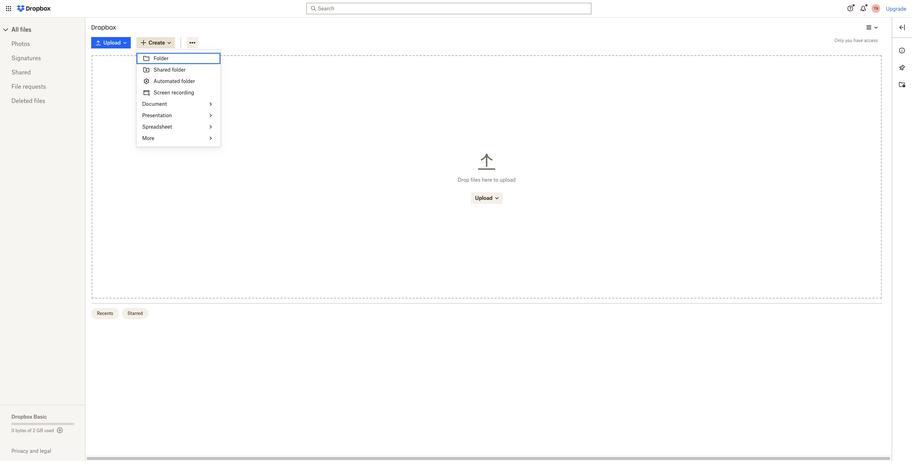 Task type: vqa. For each thing, say whether or not it's contained in the screenshot.
leftmost Shared
yes



Task type: describe. For each thing, give the bounding box(es) containing it.
you
[[845, 38, 853, 43]]

more menu item
[[136, 133, 221, 144]]

have
[[854, 38, 863, 43]]

bytes
[[15, 428, 26, 433]]

2
[[33, 428, 35, 433]]

used
[[44, 428, 54, 433]]

presentation menu item
[[136, 110, 221, 121]]

dropbox basic
[[11, 414, 47, 420]]

recording
[[172, 89, 194, 96]]

all
[[11, 26, 19, 33]]

automated folder menu item
[[136, 76, 221, 87]]

deleted files link
[[11, 94, 74, 108]]

get more space image
[[55, 426, 64, 435]]

screen recording
[[154, 89, 194, 96]]

open details pane image
[[898, 23, 907, 32]]

files for all
[[20, 26, 31, 33]]

files for deleted
[[34, 97, 45, 104]]

file
[[11, 83, 21, 90]]

to
[[494, 177, 498, 183]]

upgrade
[[886, 6, 907, 12]]

photos
[[11, 40, 30, 47]]

deleted
[[11, 97, 32, 104]]

upgrade link
[[886, 6, 907, 12]]

basic
[[33, 414, 47, 420]]

privacy and legal
[[11, 448, 51, 454]]

signatures
[[11, 55, 41, 62]]

all files
[[11, 26, 31, 33]]

shared link
[[11, 65, 74, 79]]

legal
[[40, 448, 51, 454]]

files for drop
[[471, 177, 481, 183]]

only
[[835, 38, 844, 43]]

drop
[[458, 177, 469, 183]]

all files link
[[11, 24, 86, 35]]

folder
[[154, 55, 169, 61]]

screen recording menu item
[[136, 87, 221, 98]]

dropbox for dropbox
[[91, 24, 116, 31]]

and
[[30, 448, 38, 454]]

privacy and legal link
[[11, 448, 86, 454]]

folder for shared folder
[[172, 67, 186, 73]]

open pinned items image
[[898, 63, 907, 72]]

shared for shared
[[11, 69, 31, 76]]

of
[[28, 428, 32, 433]]

spreadsheet
[[142, 124, 172, 130]]

document menu item
[[136, 98, 221, 110]]

file requests link
[[11, 79, 74, 94]]



Task type: locate. For each thing, give the bounding box(es) containing it.
1 horizontal spatial shared
[[154, 67, 171, 73]]

starred button
[[122, 308, 149, 319]]

0 bytes of 2 gb used
[[11, 428, 54, 433]]

folder
[[172, 67, 186, 73], [181, 78, 195, 84]]

dropbox logo - go to the homepage image
[[14, 3, 53, 14]]

1 vertical spatial dropbox
[[11, 414, 32, 420]]

global header element
[[0, 0, 912, 17]]

dropbox
[[91, 24, 116, 31], [11, 414, 32, 420]]

0 horizontal spatial shared
[[11, 69, 31, 76]]

automated folder
[[154, 78, 195, 84]]

0
[[11, 428, 14, 433]]

files inside deleted files link
[[34, 97, 45, 104]]

1 vertical spatial files
[[34, 97, 45, 104]]

open activity image
[[898, 81, 907, 89]]

only you have access
[[835, 38, 878, 43]]

folder inside automated folder menu item
[[181, 78, 195, 84]]

1 vertical spatial folder
[[181, 78, 195, 84]]

shared for shared folder
[[154, 67, 171, 73]]

0 vertical spatial files
[[20, 26, 31, 33]]

1 horizontal spatial dropbox
[[91, 24, 116, 31]]

shared down folder
[[154, 67, 171, 73]]

shared inside menu item
[[154, 67, 171, 73]]

0 horizontal spatial files
[[20, 26, 31, 33]]

file requests
[[11, 83, 46, 90]]

presentation
[[142, 112, 172, 118]]

dropbox for dropbox basic
[[11, 414, 32, 420]]

1 horizontal spatial files
[[34, 97, 45, 104]]

shared up the file on the top left
[[11, 69, 31, 76]]

privacy
[[11, 448, 28, 454]]

2 vertical spatial files
[[471, 177, 481, 183]]

folder menu item
[[136, 53, 221, 64]]

2 horizontal spatial files
[[471, 177, 481, 183]]

0 horizontal spatial dropbox
[[11, 414, 32, 420]]

signatures link
[[11, 51, 74, 65]]

automated
[[154, 78, 180, 84]]

here
[[482, 177, 492, 183]]

shared folder
[[154, 67, 186, 73]]

drop files here to upload
[[458, 177, 516, 183]]

requests
[[23, 83, 46, 90]]

open information panel image
[[898, 46, 907, 55]]

files right all
[[20, 26, 31, 33]]

recents
[[97, 311, 113, 316]]

recents button
[[91, 308, 119, 319]]

screen
[[154, 89, 170, 96]]

0 vertical spatial folder
[[172, 67, 186, 73]]

files down file requests "link"
[[34, 97, 45, 104]]

files left here
[[471, 177, 481, 183]]

folder up recording on the left of the page
[[181, 78, 195, 84]]

spreadsheet menu item
[[136, 121, 221, 133]]

gb
[[36, 428, 43, 433]]

photos link
[[11, 37, 74, 51]]

shared folder menu item
[[136, 64, 221, 76]]

files
[[20, 26, 31, 33], [34, 97, 45, 104], [471, 177, 481, 183]]

0 vertical spatial dropbox
[[91, 24, 116, 31]]

shared
[[154, 67, 171, 73], [11, 69, 31, 76]]

folder inside shared folder menu item
[[172, 67, 186, 73]]

folder down folder menu item
[[172, 67, 186, 73]]

files inside all files link
[[20, 26, 31, 33]]

deleted files
[[11, 97, 45, 104]]

upload
[[500, 177, 516, 183]]

more
[[142, 135, 154, 141]]

document
[[142, 101, 167, 107]]

folder for automated folder
[[181, 78, 195, 84]]

access
[[864, 38, 878, 43]]

starred
[[127, 311, 143, 316]]



